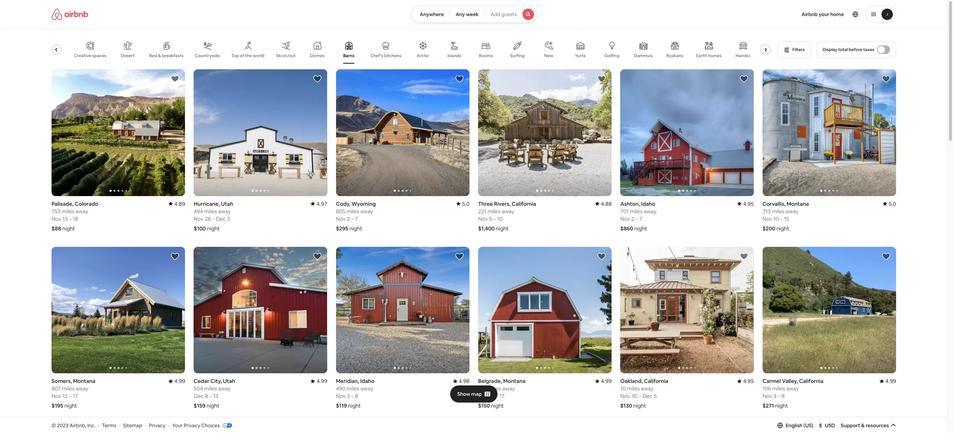 Task type: describe. For each thing, give the bounding box(es) containing it.
add to wishlist: oakland, california image
[[740, 253, 748, 261]]

– for corvallis, montana
[[780, 216, 783, 223]]

miles for ashton, idaho
[[630, 208, 643, 215]]

wyoming
[[352, 201, 376, 207]]

group containing containers
[[40, 36, 774, 64]]

4.99 out of 5 average rating image for somers, montana 807 miles away nov 12 – 17 $195 night
[[169, 378, 185, 385]]

night inside palisade, colorado 753 miles away nov 13 – 18 $88 night
[[62, 225, 75, 232]]

add to wishlist: meridian, idaho image
[[455, 253, 464, 261]]

hurricane,
[[194, 201, 220, 207]]

chef's
[[370, 53, 383, 59]]

& for support
[[861, 423, 865, 429]]

add guests button
[[485, 6, 537, 23]]

4.89 out of 5 average rating image
[[169, 201, 185, 207]]

12 for 807
[[62, 393, 68, 400]]

privacy link
[[149, 423, 165, 429]]

$88
[[52, 225, 61, 232]]

oakland,
[[620, 378, 643, 385]]

– for somers, montana
[[69, 393, 72, 400]]

3 inside meridian, idaho 490 miles away nov 3 – 8 $119 night
[[347, 393, 350, 400]]

rivers,
[[494, 201, 511, 207]]

away for cody, wyoming
[[360, 208, 373, 215]]

night inside cedar city, utah 504 miles away dec 8 – 13 $159 night
[[207, 403, 219, 410]]

top
[[231, 53, 239, 59]]

miles for palisade, colorado
[[62, 208, 74, 215]]

california for 106 miles away
[[799, 378, 824, 385]]

night inside somers, montana 807 miles away nov 12 – 17 $195 night
[[64, 403, 77, 410]]

dec for nov 30 – dec 5
[[643, 393, 653, 400]]

terms
[[102, 423, 116, 429]]

meridian, idaho 490 miles away nov 3 – 8 $119 night
[[336, 378, 375, 410]]

spaces
[[92, 53, 106, 59]]

any week
[[456, 11, 479, 18]]

bed
[[149, 53, 157, 59]]

your
[[172, 423, 183, 429]]

– for cody, wyoming
[[351, 216, 354, 223]]

surfing
[[510, 53, 525, 59]]

filters button
[[778, 41, 811, 58]]

nov inside three rivers, california 221 miles away nov 5 – 10 $1,400 night
[[478, 216, 488, 223]]

dec inside cedar city, utah 504 miles away dec 8 – 13 $159 night
[[194, 393, 204, 400]]

$1,400
[[478, 225, 495, 232]]

utah inside cedar city, utah 504 miles away dec 8 – 13 $159 night
[[223, 378, 235, 385]]

3 inside hurricane, utah 494 miles away nov 28 – dec 3 $100 night
[[227, 216, 230, 223]]

new
[[544, 53, 553, 59]]

away for ashton, idaho
[[644, 208, 656, 215]]

airbnb
[[802, 11, 818, 18]]

$200
[[763, 225, 775, 232]]

4.99 for belgrade, montana 782 miles away nov 12 – 17 $150 night
[[601, 378, 612, 385]]

4.99 out of 5 average rating image for cedar city, utah 504 miles away dec 8 – 13 $159 night
[[311, 378, 327, 385]]

hurricane, utah 494 miles away nov 28 – dec 3 $100 night
[[194, 201, 233, 232]]

– for oakland, california
[[639, 393, 641, 400]]

$195
[[52, 403, 63, 410]]

any week button
[[450, 6, 485, 23]]

10 inside three rivers, california 221 miles away nov 5 – 10 $1,400 night
[[497, 216, 503, 223]]

© 2023 airbnb, inc. ·
[[52, 423, 99, 429]]

palisade,
[[52, 201, 74, 207]]

add guests
[[491, 11, 517, 18]]

away for corvallis, montana
[[786, 208, 799, 215]]

home
[[830, 11, 844, 18]]

nov inside the carmel valley, california 106 miles away nov 3 – 8 $271 night
[[763, 393, 772, 400]]

2 for 805
[[347, 216, 350, 223]]

13 inside cedar city, utah 504 miles away dec 8 – 13 $159 night
[[213, 393, 218, 400]]

resources
[[866, 423, 889, 429]]

filters
[[792, 47, 805, 53]]

somers,
[[52, 378, 72, 385]]

your privacy choices
[[172, 423, 220, 429]]

add to wishlist: hurricane, utah image
[[313, 75, 322, 83]]

homes
[[708, 53, 722, 59]]

cody, wyoming 805 miles away nov 2 – 7 $295 night
[[336, 201, 376, 232]]

the
[[245, 53, 252, 59]]

miles for hurricane, utah
[[204, 208, 217, 215]]

montana for 807 miles away
[[73, 378, 95, 385]]

ashton,
[[620, 201, 640, 207]]

english
[[786, 423, 803, 429]]

in/out
[[283, 53, 296, 59]]

add to wishlist: three rivers, california image
[[598, 75, 606, 83]]

rooms
[[479, 53, 493, 59]]

add to wishlist: carmel valley, california image
[[882, 253, 891, 261]]

– for meridian, idaho
[[351, 393, 354, 400]]

map
[[471, 391, 482, 398]]

5 inside three rivers, california 221 miles away nov 5 – 10 $1,400 night
[[489, 216, 492, 223]]

carmel valley, california 106 miles away nov 3 – 8 $271 night
[[763, 378, 824, 410]]

nov for palisade, colorado
[[52, 216, 61, 223]]

guests
[[501, 11, 517, 18]]

782
[[478, 386, 487, 393]]

ski-
[[276, 53, 283, 59]]

add to wishlist: cody, wyoming image
[[455, 75, 464, 83]]

4.99 for carmel valley, california 106 miles away nov 3 – 8 $271 night
[[885, 378, 896, 385]]

corvallis,
[[763, 201, 786, 207]]

somers, montana 807 miles away nov 12 – 17 $195 night
[[52, 378, 95, 410]]

4.88
[[601, 201, 612, 207]]

cedar city, utah 504 miles away dec 8 – 13 $159 night
[[194, 378, 235, 410]]

– for belgrade, montana
[[496, 393, 498, 400]]

california inside the oakland, california 10 miles away nov 30 – dec 5 $130 night
[[644, 378, 668, 385]]

away inside the carmel valley, california 106 miles away nov 3 – 8 $271 night
[[786, 386, 799, 393]]

17 for belgrade,
[[499, 393, 505, 400]]

utah inside hurricane, utah 494 miles away nov 28 – dec 3 $100 night
[[221, 201, 233, 207]]

nov for corvallis, montana
[[763, 216, 772, 223]]

night inside ashton, idaho 701 miles away nov 2 – 7 $860 night
[[634, 225, 647, 232]]

colorado
[[75, 201, 98, 207]]

nov for ashton, idaho
[[620, 216, 630, 223]]

cody,
[[336, 201, 351, 207]]

5.0 for cody, wyoming 805 miles away nov 2 – 7 $295 night
[[462, 201, 470, 207]]

miles inside three rivers, california 221 miles away nov 5 – 10 $1,400 night
[[488, 208, 500, 215]]

5 inside the oakland, california 10 miles away nov 30 – dec 5 $130 night
[[654, 393, 657, 400]]

add to wishlist: somers, montana image
[[171, 253, 179, 261]]

7 for $860
[[639, 216, 642, 223]]

494
[[194, 208, 203, 215]]

4.89
[[174, 201, 185, 207]]

13 inside palisade, colorado 753 miles away nov 13 – 18 $88 night
[[62, 216, 68, 223]]

1 privacy from the left
[[149, 423, 165, 429]]

any
[[456, 11, 465, 18]]

anywhere button
[[411, 6, 450, 23]]

islands
[[447, 53, 461, 59]]

5.0 out of 5 average rating image
[[883, 201, 896, 207]]

desert
[[121, 53, 135, 59]]

three rivers, california 221 miles away nov 5 – 10 $1,400 night
[[478, 201, 536, 232]]

sitemap link
[[123, 423, 142, 429]]

– for palisade, colorado
[[69, 216, 72, 223]]

golfing
[[604, 53, 619, 59]]

miles inside cedar city, utah 504 miles away dec 8 – 13 $159 night
[[204, 386, 217, 393]]

valley,
[[782, 378, 798, 385]]

add to wishlist: belgrade, montana image
[[598, 253, 606, 261]]

©
[[52, 423, 56, 429]]

5.0 for corvallis, montana 713 miles away nov 10 – 15 $200 night
[[889, 201, 896, 207]]

terms link
[[102, 423, 116, 429]]

add to wishlist: cedar city, utah image
[[313, 253, 322, 261]]

– for hurricane, utah
[[212, 216, 215, 223]]

$295
[[336, 225, 348, 232]]

$119
[[336, 403, 347, 410]]

english (us) button
[[777, 423, 813, 429]]

$100
[[194, 225, 206, 232]]

miles for meridian, idaho
[[347, 386, 359, 393]]

3 inside the carmel valley, california 106 miles away nov 3 – 8 $271 night
[[774, 393, 777, 400]]

airbnb,
[[70, 423, 86, 429]]

display total before taxes
[[823, 47, 874, 53]]

total
[[838, 47, 848, 53]]

30
[[631, 393, 638, 400]]

city,
[[210, 378, 222, 385]]

palisade, colorado 753 miles away nov 13 – 18 $88 night
[[52, 201, 98, 232]]

night inside meridian, idaho 490 miles away nov 3 – 8 $119 night
[[348, 403, 361, 410]]

490
[[336, 386, 345, 393]]

containers
[[40, 53, 63, 59]]

nov for belgrade, montana
[[478, 393, 488, 400]]

away for palisade, colorado
[[76, 208, 88, 215]]

4.95 out of 5 average rating image
[[737, 201, 754, 207]]



Task type: vqa. For each thing, say whether or not it's contained in the screenshot.
the for
no



Task type: locate. For each thing, give the bounding box(es) containing it.
–
[[69, 216, 72, 223], [212, 216, 215, 223], [493, 216, 496, 223], [636, 216, 638, 223], [351, 216, 354, 223], [780, 216, 783, 223], [69, 393, 72, 400], [209, 393, 212, 400], [496, 393, 498, 400], [639, 393, 641, 400], [351, 393, 354, 400], [778, 393, 780, 400]]

miles up 30
[[627, 386, 640, 393]]

nov left 30
[[620, 393, 630, 400]]

0 horizontal spatial 7
[[355, 216, 358, 223]]

nov inside the oakland, california 10 miles away nov 30 – dec 5 $130 night
[[620, 393, 630, 400]]

montana for 713 miles away
[[787, 201, 809, 207]]

utah right city,
[[223, 378, 235, 385]]

– inside cedar city, utah 504 miles away dec 8 – 13 $159 night
[[209, 393, 212, 400]]

california
[[512, 201, 536, 207], [644, 378, 668, 385], [799, 378, 824, 385]]

2 horizontal spatial 10
[[774, 216, 779, 223]]

7
[[639, 216, 642, 223], [355, 216, 358, 223]]

12 for 782
[[489, 393, 494, 400]]

4.95 left corvallis,
[[743, 201, 754, 207]]

2 8 from the left
[[355, 393, 358, 400]]

inc.
[[87, 423, 95, 429]]

bed & breakfasts
[[149, 53, 184, 59]]

2 horizontal spatial montana
[[787, 201, 809, 207]]

1 horizontal spatial 7
[[639, 216, 642, 223]]

0 horizontal spatial 10
[[497, 216, 503, 223]]

– for ashton, idaho
[[636, 216, 638, 223]]

anywhere
[[420, 11, 444, 18]]

miles inside palisade, colorado 753 miles away nov 13 – 18 $88 night
[[62, 208, 74, 215]]

montana inside somers, montana 807 miles away nov 12 – 17 $195 night
[[73, 378, 95, 385]]

night inside the carmel valley, california 106 miles away nov 3 – 8 $271 night
[[775, 403, 788, 410]]

8 inside meridian, idaho 490 miles away nov 3 – 8 $119 night
[[355, 393, 358, 400]]

– down somers,
[[69, 393, 72, 400]]

away down colorado
[[76, 208, 88, 215]]

– down carmel
[[778, 393, 780, 400]]

17 inside belgrade, montana 782 miles away nov 12 – 17 $150 night
[[499, 393, 505, 400]]

night right $271 at the bottom right of the page
[[775, 403, 788, 410]]

nov for cody, wyoming
[[336, 216, 346, 223]]

display total before taxes button
[[817, 41, 896, 58]]

english (us)
[[786, 423, 813, 429]]

hanoks
[[736, 53, 751, 59]]

miles up "28"
[[204, 208, 217, 215]]

miles down the ashton, at top right
[[630, 208, 643, 215]]

miles inside somers, montana 807 miles away nov 12 – 17 $195 night
[[62, 386, 75, 393]]

& for bed
[[158, 53, 161, 59]]

– left 18 at the left
[[69, 216, 72, 223]]

nov inside corvallis, montana 713 miles away nov 10 – 15 $200 night
[[763, 216, 772, 223]]

8 down meridian,
[[355, 393, 358, 400]]

away inside the oakland, california 10 miles away nov 30 – dec 5 $130 night
[[641, 386, 654, 393]]

1 horizontal spatial 13
[[213, 393, 218, 400]]

night
[[62, 225, 75, 232], [207, 225, 220, 232], [496, 225, 509, 232], [634, 225, 647, 232], [350, 225, 362, 232], [777, 225, 789, 232], [64, 403, 77, 410], [207, 403, 219, 410], [491, 403, 504, 410], [633, 403, 646, 410], [348, 403, 361, 410], [775, 403, 788, 410]]

10 inside the oakland, california 10 miles away nov 30 – dec 5 $130 night
[[620, 386, 626, 393]]

nov down 753
[[52, 216, 61, 223]]

show
[[457, 391, 470, 398]]

yurts
[[575, 53, 586, 59]]

utah
[[221, 201, 233, 207], [223, 378, 235, 385]]

4.99 for cedar city, utah 504 miles away dec 8 – 13 $159 night
[[317, 378, 327, 385]]

idaho
[[641, 201, 655, 207], [360, 378, 375, 385]]

night right "$295"
[[350, 225, 362, 232]]

0 horizontal spatial 13
[[62, 216, 68, 223]]

night inside corvallis, montana 713 miles away nov 10 – 15 $200 night
[[777, 225, 789, 232]]

miles inside hurricane, utah 494 miles away nov 28 – dec 3 $100 night
[[204, 208, 217, 215]]

2 4.99 from the left
[[317, 378, 327, 385]]

away inside hurricane, utah 494 miles away nov 28 – dec 3 $100 night
[[218, 208, 231, 215]]

away inside 'cody, wyoming 805 miles away nov 2 – 7 $295 night'
[[360, 208, 373, 215]]

earth
[[696, 53, 707, 59]]

3 · from the left
[[145, 423, 146, 429]]

0 vertical spatial &
[[158, 53, 161, 59]]

4.99 for somers, montana 807 miles away nov 12 – 17 $195 night
[[174, 378, 185, 385]]

3 up $271 at the bottom right of the page
[[774, 393, 777, 400]]

idaho for meridian, idaho
[[360, 378, 375, 385]]

2 2 from the left
[[347, 216, 350, 223]]

nov for hurricane, utah
[[194, 216, 204, 223]]

1 horizontal spatial 3
[[347, 393, 350, 400]]

1 horizontal spatial idaho
[[641, 201, 655, 207]]

1 7 from the left
[[639, 216, 642, 223]]

away right 807
[[76, 386, 88, 393]]

2 horizontal spatial california
[[799, 378, 824, 385]]

away for oakland, california
[[641, 386, 654, 393]]

none search field containing anywhere
[[411, 6, 537, 23]]

12
[[62, 393, 68, 400], [489, 393, 494, 400]]

– inside hurricane, utah 494 miles away nov 28 – dec 3 $100 night
[[212, 216, 215, 223]]

nov for somers, montana
[[52, 393, 61, 400]]

chef's kitchens
[[370, 53, 401, 59]]

miles down somers,
[[62, 386, 75, 393]]

nov inside belgrade, montana 782 miles away nov 12 – 17 $150 night
[[478, 393, 488, 400]]

privacy
[[149, 423, 165, 429], [184, 423, 200, 429]]

privacy left the your
[[149, 423, 165, 429]]

night inside hurricane, utah 494 miles away nov 28 – dec 3 $100 night
[[207, 225, 220, 232]]

1 4.95 from the top
[[743, 201, 754, 207]]

$860
[[620, 225, 633, 232]]

17 for somers,
[[73, 393, 78, 400]]

1 5.0 from the left
[[462, 201, 470, 207]]

dec inside the oakland, california 10 miles away nov 30 – dec 5 $130 night
[[643, 393, 653, 400]]

4.99
[[174, 378, 185, 385], [317, 378, 327, 385], [601, 378, 612, 385], [885, 378, 896, 385]]

10
[[497, 216, 503, 223], [774, 216, 779, 223], [620, 386, 626, 393]]

0 vertical spatial idaho
[[641, 201, 655, 207]]

miles
[[62, 208, 74, 215], [204, 208, 217, 215], [488, 208, 500, 215], [630, 208, 643, 215], [346, 208, 359, 215], [772, 208, 785, 215], [62, 386, 75, 393], [204, 386, 217, 393], [488, 386, 501, 393], [627, 386, 640, 393], [347, 386, 359, 393], [772, 386, 785, 393]]

4.99 out of 5 average rating image
[[169, 378, 185, 385], [311, 378, 327, 385]]

night down 18 at the left
[[62, 225, 75, 232]]

add to wishlist: corvallis, montana image
[[882, 75, 891, 83]]

4.98 out of 5 average rating image
[[453, 378, 470, 385]]

display
[[823, 47, 837, 53]]

night right $159 in the bottom left of the page
[[207, 403, 219, 410]]

week
[[466, 11, 479, 18]]

– inside three rivers, california 221 miles away nov 5 – 10 $1,400 night
[[493, 216, 496, 223]]

away for belgrade, montana
[[502, 386, 515, 393]]

support & resources
[[841, 423, 889, 429]]

$130
[[620, 403, 632, 410]]

three
[[478, 201, 493, 207]]

8 inside cedar city, utah 504 miles away dec 8 – 13 $159 night
[[205, 393, 208, 400]]

0 horizontal spatial 4.99 out of 5 average rating image
[[595, 378, 612, 385]]

miles down cody,
[[346, 208, 359, 215]]

2 4.95 from the top
[[743, 378, 754, 385]]

montana inside corvallis, montana 713 miles away nov 10 – 15 $200 night
[[787, 201, 809, 207]]

1 horizontal spatial &
[[861, 423, 865, 429]]

idaho right the ashton, at top right
[[641, 201, 655, 207]]

nov down the 490
[[336, 393, 346, 400]]

3 right "28"
[[227, 216, 230, 223]]

4.98
[[459, 378, 470, 385]]

None search field
[[411, 6, 537, 23]]

$150
[[478, 403, 490, 410]]

– down the wyoming
[[351, 216, 354, 223]]

0 vertical spatial 13
[[62, 216, 68, 223]]

$159
[[194, 403, 205, 410]]

away down hurricane, on the left top of the page
[[218, 208, 231, 215]]

airbnb your home
[[802, 11, 844, 18]]

2 4.99 out of 5 average rating image from the left
[[311, 378, 327, 385]]

0 horizontal spatial idaho
[[360, 378, 375, 385]]

miles down palisade,
[[62, 208, 74, 215]]

18
[[73, 216, 78, 223]]

2 inside 'cody, wyoming 805 miles away nov 2 – 7 $295 night'
[[347, 216, 350, 223]]

& right support
[[861, 423, 865, 429]]

1 horizontal spatial 4.99 out of 5 average rating image
[[880, 378, 896, 385]]

utah right hurricane, on the left top of the page
[[221, 201, 233, 207]]

creative
[[74, 53, 91, 59]]

10 left 15
[[774, 216, 779, 223]]

0 horizontal spatial 4.99 out of 5 average rating image
[[169, 378, 185, 385]]

0 horizontal spatial 2
[[347, 216, 350, 223]]

– down belgrade,
[[496, 393, 498, 400]]

1 4.99 out of 5 average rating image from the left
[[169, 378, 185, 385]]

montana for 782 miles away
[[503, 378, 526, 385]]

add
[[491, 11, 500, 18]]

night down 30
[[633, 403, 646, 410]]

sitemap
[[123, 423, 142, 429]]

montana right somers,
[[73, 378, 95, 385]]

night right '$195'
[[64, 403, 77, 410]]

– inside ashton, idaho 701 miles away nov 2 – 7 $860 night
[[636, 216, 638, 223]]

753
[[52, 208, 60, 215]]

1 vertical spatial 4.95
[[743, 378, 754, 385]]

– down the ashton, at top right
[[636, 216, 638, 223]]

– inside the carmel valley, california 106 miles away nov 3 – 8 $271 night
[[778, 393, 780, 400]]

nov inside hurricane, utah 494 miles away nov 28 – dec 3 $100 night
[[194, 216, 204, 223]]

belgrade, montana 782 miles away nov 12 – 17 $150 night
[[478, 378, 526, 410]]

miles for corvallis, montana
[[772, 208, 785, 215]]

1 horizontal spatial 10
[[620, 386, 626, 393]]

miles down belgrade,
[[488, 386, 501, 393]]

0 horizontal spatial dec
[[194, 393, 204, 400]]

ski-in/out
[[276, 53, 296, 59]]

4.99 out of 5 average rating image
[[595, 378, 612, 385], [880, 378, 896, 385]]

0 horizontal spatial 3
[[227, 216, 230, 223]]

night right $860
[[634, 225, 647, 232]]

profile element
[[546, 0, 896, 29]]

1 vertical spatial idaho
[[360, 378, 375, 385]]

away down the wyoming
[[360, 208, 373, 215]]

4.99 out of 5 average rating image for carmel valley, california 106 miles away nov 3 – 8 $271 night
[[880, 378, 896, 385]]

away inside belgrade, montana 782 miles away nov 12 – 17 $150 night
[[502, 386, 515, 393]]

add to wishlist: ashton, idaho image
[[740, 75, 748, 83]]

(us)
[[804, 423, 813, 429]]

away right the 490
[[361, 386, 373, 393]]

3 4.99 from the left
[[601, 378, 612, 385]]

4 · from the left
[[168, 423, 169, 429]]

night right the $150 at the right bottom of page
[[491, 403, 504, 410]]

0 horizontal spatial california
[[512, 201, 536, 207]]

2 up $860
[[631, 216, 634, 223]]

– inside the oakland, california 10 miles away nov 30 – dec 5 $130 night
[[639, 393, 641, 400]]

away for meridian, idaho
[[361, 386, 373, 393]]

1 vertical spatial 13
[[213, 393, 218, 400]]

3
[[227, 216, 230, 223], [347, 393, 350, 400], [774, 393, 777, 400]]

0 horizontal spatial 5.0
[[462, 201, 470, 207]]

1 horizontal spatial 8
[[355, 393, 358, 400]]

show map
[[457, 391, 482, 398]]

4.95 for ashton, idaho 701 miles away nov 2 – 7 $860 night
[[743, 201, 754, 207]]

17 down belgrade,
[[499, 393, 505, 400]]

– inside 'cody, wyoming 805 miles away nov 2 – 7 $295 night'
[[351, 216, 354, 223]]

1 4.99 from the left
[[174, 378, 185, 385]]

nov for oakland, california
[[620, 393, 630, 400]]

nov inside palisade, colorado 753 miles away nov 13 – 18 $88 night
[[52, 216, 61, 223]]

away right "701"
[[644, 208, 656, 215]]

away inside palisade, colorado 753 miles away nov 13 – 18 $88 night
[[76, 208, 88, 215]]

2 4.99 out of 5 average rating image from the left
[[880, 378, 896, 385]]

night inside 'cody, wyoming 805 miles away nov 2 – 7 $295 night'
[[350, 225, 362, 232]]

nov down 106
[[763, 393, 772, 400]]

0 horizontal spatial &
[[158, 53, 161, 59]]

– right 30
[[639, 393, 641, 400]]

– inside somers, montana 807 miles away nov 12 – 17 $195 night
[[69, 393, 72, 400]]

miles for belgrade, montana
[[488, 386, 501, 393]]

8 down valley,
[[782, 393, 785, 400]]

ashton, idaho 701 miles away nov 2 – 7 $860 night
[[620, 201, 656, 232]]

montana right belgrade,
[[503, 378, 526, 385]]

4.88 out of 5 average rating image
[[595, 201, 612, 207]]

5.0 out of 5 average rating image
[[456, 201, 470, 207]]

1 vertical spatial 5
[[654, 393, 657, 400]]

· right terms link at bottom left
[[119, 423, 120, 429]]

2 horizontal spatial 3
[[774, 393, 777, 400]]

0 horizontal spatial 8
[[205, 393, 208, 400]]

7 inside 'cody, wyoming 805 miles away nov 2 – 7 $295 night'
[[355, 216, 358, 223]]

support
[[841, 423, 860, 429]]

– up "$1,400"
[[493, 216, 496, 223]]

1 horizontal spatial montana
[[503, 378, 526, 385]]

miles inside belgrade, montana 782 miles away nov 12 – 17 $150 night
[[488, 386, 501, 393]]

1 horizontal spatial 2
[[631, 216, 634, 223]]

cedar
[[194, 378, 209, 385]]

$
[[819, 423, 822, 429]]

0 horizontal spatial privacy
[[149, 423, 165, 429]]

8 up $159 in the bottom left of the page
[[205, 393, 208, 400]]

away for hurricane, utah
[[218, 208, 231, 215]]

5 right 30
[[654, 393, 657, 400]]

countryside
[[195, 53, 220, 59]]

12 inside belgrade, montana 782 miles away nov 12 – 17 $150 night
[[489, 393, 494, 400]]

2 inside ashton, idaho 701 miles away nov 2 – 7 $860 night
[[631, 216, 634, 223]]

13 down city,
[[213, 393, 218, 400]]

before
[[849, 47, 862, 53]]

choices
[[201, 423, 220, 429]]

0 horizontal spatial 17
[[73, 393, 78, 400]]

– inside palisade, colorado 753 miles away nov 13 – 18 $88 night
[[69, 216, 72, 223]]

night down 15
[[777, 225, 789, 232]]

night inside belgrade, montana 782 miles away nov 12 – 17 $150 night
[[491, 403, 504, 410]]

world
[[253, 53, 264, 59]]

away down city,
[[218, 386, 231, 393]]

2 up "$295"
[[347, 216, 350, 223]]

nov
[[52, 216, 61, 223], [194, 216, 204, 223], [478, 216, 488, 223], [620, 216, 630, 223], [336, 216, 346, 223], [763, 216, 772, 223], [52, 393, 61, 400], [478, 393, 488, 400], [620, 393, 630, 400], [336, 393, 346, 400], [763, 393, 772, 400]]

1 12 from the left
[[62, 393, 68, 400]]

1 vertical spatial &
[[861, 423, 865, 429]]

1 horizontal spatial 5.0
[[889, 201, 896, 207]]

california right valley,
[[799, 378, 824, 385]]

2 17 from the left
[[499, 393, 505, 400]]

miles inside the carmel valley, california 106 miles away nov 3 – 8 $271 night
[[772, 386, 785, 393]]

miles down meridian,
[[347, 386, 359, 393]]

2 · from the left
[[119, 423, 120, 429]]

– down city,
[[209, 393, 212, 400]]

miles down city,
[[204, 386, 217, 393]]

night inside three rivers, california 221 miles away nov 5 – 10 $1,400 night
[[496, 225, 509, 232]]

1 horizontal spatial california
[[644, 378, 668, 385]]

4.95 out of 5 average rating image
[[737, 378, 754, 385]]

carmel
[[763, 378, 781, 385]]

7 for $295
[[355, 216, 358, 223]]

1 4.99 out of 5 average rating image from the left
[[595, 378, 612, 385]]

4.99 out of 5 average rating image left meridian,
[[311, 378, 327, 385]]

2 horizontal spatial dec
[[643, 393, 653, 400]]

5.0
[[462, 201, 470, 207], [889, 201, 896, 207]]

california inside three rivers, california 221 miles away nov 5 – 10 $1,400 night
[[512, 201, 536, 207]]

4 4.99 from the left
[[885, 378, 896, 385]]

miles inside the oakland, california 10 miles away nov 30 – dec 5 $130 night
[[627, 386, 640, 393]]

2 12 from the left
[[489, 393, 494, 400]]

1 8 from the left
[[205, 393, 208, 400]]

807
[[52, 386, 61, 393]]

away inside cedar city, utah 504 miles away dec 8 – 13 $159 night
[[218, 386, 231, 393]]

nov inside 'cody, wyoming 805 miles away nov 2 – 7 $295 night'
[[336, 216, 346, 223]]

– left 15
[[780, 216, 783, 223]]

miles for oakland, california
[[627, 386, 640, 393]]

miles inside meridian, idaho 490 miles away nov 3 – 8 $119 night
[[347, 386, 359, 393]]

meridian,
[[336, 378, 359, 385]]

miles down corvallis,
[[772, 208, 785, 215]]

– inside corvallis, montana 713 miles away nov 10 – 15 $200 night
[[780, 216, 783, 223]]

1 vertical spatial utah
[[223, 378, 235, 385]]

– right "28"
[[212, 216, 215, 223]]

2 7 from the left
[[355, 216, 358, 223]]

away inside ashton, idaho 701 miles away nov 2 – 7 $860 night
[[644, 208, 656, 215]]

nov down the 221
[[478, 216, 488, 223]]

nov down 807
[[52, 393, 61, 400]]

221
[[478, 208, 486, 215]]

28
[[205, 216, 211, 223]]

1 · from the left
[[98, 423, 99, 429]]

5 up "$1,400"
[[489, 216, 492, 223]]

4.99 out of 5 average rating image left cedar
[[169, 378, 185, 385]]

nov inside somers, montana 807 miles away nov 12 – 17 $195 night
[[52, 393, 61, 400]]

add to wishlist: palisade, colorado image
[[171, 75, 179, 83]]

3 up $119
[[347, 393, 350, 400]]

privacy inside "link"
[[184, 423, 200, 429]]

8 inside the carmel valley, california 106 miles away nov 3 – 8 $271 night
[[782, 393, 785, 400]]

california right oakland,
[[644, 378, 668, 385]]

504
[[194, 386, 203, 393]]

10 inside corvallis, montana 713 miles away nov 10 – 15 $200 night
[[774, 216, 779, 223]]

creative spaces
[[74, 53, 106, 59]]

corvallis, montana 713 miles away nov 10 – 15 $200 night
[[763, 201, 809, 232]]

oakland, california 10 miles away nov 30 – dec 5 $130 night
[[620, 378, 668, 410]]

10 down oakland,
[[620, 386, 626, 393]]

california for 221 miles away
[[512, 201, 536, 207]]

· left privacy link at the bottom left
[[145, 423, 146, 429]]

12 up the $150 at the right bottom of page
[[489, 393, 494, 400]]

idaho inside meridian, idaho 490 miles away nov 3 – 8 $119 night
[[360, 378, 375, 385]]

3 8 from the left
[[782, 393, 785, 400]]

idaho right meridian,
[[360, 378, 375, 385]]

away inside corvallis, montana 713 miles away nov 10 – 15 $200 night
[[786, 208, 799, 215]]

805
[[336, 208, 345, 215]]

7 inside ashton, idaho 701 miles away nov 2 – 7 $860 night
[[639, 216, 642, 223]]

– inside meridian, idaho 490 miles away nov 3 – 8 $119 night
[[351, 393, 354, 400]]

miles inside corvallis, montana 713 miles away nov 10 – 15 $200 night
[[772, 208, 785, 215]]

– down meridian,
[[351, 393, 354, 400]]

night right "$1,400"
[[496, 225, 509, 232]]

usd
[[825, 423, 835, 429]]

away inside three rivers, california 221 miles away nov 5 – 10 $1,400 night
[[502, 208, 514, 215]]

4.97
[[317, 201, 327, 207]]

group
[[40, 36, 774, 64], [52, 69, 185, 196], [194, 69, 327, 196], [336, 69, 470, 196], [478, 69, 612, 196], [620, 69, 754, 196], [763, 69, 896, 196], [52, 247, 185, 374], [194, 247, 327, 374], [336, 247, 470, 374], [478, 247, 612, 374], [620, 247, 754, 374], [763, 247, 896, 374], [52, 425, 185, 435], [194, 425, 327, 435], [336, 425, 470, 435], [336, 425, 470, 435], [478, 425, 612, 435], [478, 425, 612, 435], [620, 425, 754, 435], [620, 425, 754, 435], [763, 425, 896, 435]]

1 horizontal spatial 4.99 out of 5 average rating image
[[311, 378, 327, 385]]

airbnb your home link
[[797, 7, 848, 22]]

701
[[620, 208, 629, 215]]

0 vertical spatial utah
[[221, 201, 233, 207]]

dec down 504
[[194, 393, 204, 400]]

montana up 15
[[787, 201, 809, 207]]

nov down "701"
[[620, 216, 630, 223]]

0 horizontal spatial 12
[[62, 393, 68, 400]]

1 17 from the left
[[73, 393, 78, 400]]

night down "28"
[[207, 225, 220, 232]]

dec right "28"
[[216, 216, 226, 223]]

4.95 left carmel
[[743, 378, 754, 385]]

miles for somers, montana
[[62, 386, 75, 393]]

privacy right the your
[[184, 423, 200, 429]]

montana inside belgrade, montana 782 miles away nov 12 – 17 $150 night
[[503, 378, 526, 385]]

away up 15
[[786, 208, 799, 215]]

4.99 out of 5 average rating image for belgrade, montana 782 miles away nov 12 – 17 $150 night
[[595, 378, 612, 385]]

dec right 30
[[643, 393, 653, 400]]

miles inside 'cody, wyoming 805 miles away nov 2 – 7 $295 night'
[[346, 208, 359, 215]]

15
[[784, 216, 789, 223]]

4.97 out of 5 average rating image
[[311, 201, 327, 207]]

1 horizontal spatial 5
[[654, 393, 657, 400]]

away inside somers, montana 807 miles away nov 12 – 17 $195 night
[[76, 386, 88, 393]]

away down oakland,
[[641, 386, 654, 393]]

terms · sitemap · privacy ·
[[102, 423, 169, 429]]

· right inc.
[[98, 423, 99, 429]]

12 inside somers, montana 807 miles away nov 12 – 17 $195 night
[[62, 393, 68, 400]]

california inside the carmel valley, california 106 miles away nov 3 – 8 $271 night
[[799, 378, 824, 385]]

4.95
[[743, 201, 754, 207], [743, 378, 754, 385]]

nov for meridian, idaho
[[336, 393, 346, 400]]

1 horizontal spatial 12
[[489, 393, 494, 400]]

1 horizontal spatial dec
[[216, 216, 226, 223]]

– inside belgrade, montana 782 miles away nov 12 – 17 $150 night
[[496, 393, 498, 400]]

7 down the ashton, at top right
[[639, 216, 642, 223]]

dammusi
[[634, 53, 653, 59]]

miles for cody, wyoming
[[346, 208, 359, 215]]

4.95 for oakland, california 10 miles away nov 30 – dec 5 $130 night
[[743, 378, 754, 385]]

night right $119
[[348, 403, 361, 410]]

7 down the wyoming
[[355, 216, 358, 223]]

away down rivers,
[[502, 208, 514, 215]]

· left the your
[[168, 423, 169, 429]]

away right 782
[[502, 386, 515, 393]]

1 horizontal spatial privacy
[[184, 423, 200, 429]]

17 inside somers, montana 807 miles away nov 12 – 17 $195 night
[[73, 393, 78, 400]]

0 horizontal spatial montana
[[73, 378, 95, 385]]

13 left 18 at the left
[[62, 216, 68, 223]]

nov down the 713
[[763, 216, 772, 223]]

0 vertical spatial 4.95
[[743, 201, 754, 207]]

idaho for ashton, idaho
[[641, 201, 655, 207]]

12 up '$195'
[[62, 393, 68, 400]]

17 up © 2023 airbnb, inc. ·
[[73, 393, 78, 400]]

dec inside hurricane, utah 494 miles away nov 28 – dec 3 $100 night
[[216, 216, 226, 223]]

miles inside ashton, idaho 701 miles away nov 2 – 7 $860 night
[[630, 208, 643, 215]]

away for somers, montana
[[76, 386, 88, 393]]

miles down carmel
[[772, 386, 785, 393]]

2 for 701
[[631, 216, 634, 223]]

away inside meridian, idaho 490 miles away nov 3 – 8 $119 night
[[361, 386, 373, 393]]

2 horizontal spatial 8
[[782, 393, 785, 400]]

nov inside meridian, idaho 490 miles away nov 3 – 8 $119 night
[[336, 393, 346, 400]]

2 5.0 from the left
[[889, 201, 896, 207]]

dec for nov 28 – dec 3
[[216, 216, 226, 223]]

10 down rivers,
[[497, 216, 503, 223]]

& right bed
[[158, 53, 161, 59]]

0 horizontal spatial 5
[[489, 216, 492, 223]]

1 horizontal spatial 17
[[499, 393, 505, 400]]

idaho inside ashton, idaho 701 miles away nov 2 – 7 $860 night
[[641, 201, 655, 207]]

0 vertical spatial 5
[[489, 216, 492, 223]]

2 privacy from the left
[[184, 423, 200, 429]]

ryokans
[[666, 53, 683, 59]]

miles down rivers,
[[488, 208, 500, 215]]

1 2 from the left
[[631, 216, 634, 223]]

nov inside ashton, idaho 701 miles away nov 2 – 7 $860 night
[[620, 216, 630, 223]]

night inside the oakland, california 10 miles away nov 30 – dec 5 $130 night
[[633, 403, 646, 410]]



